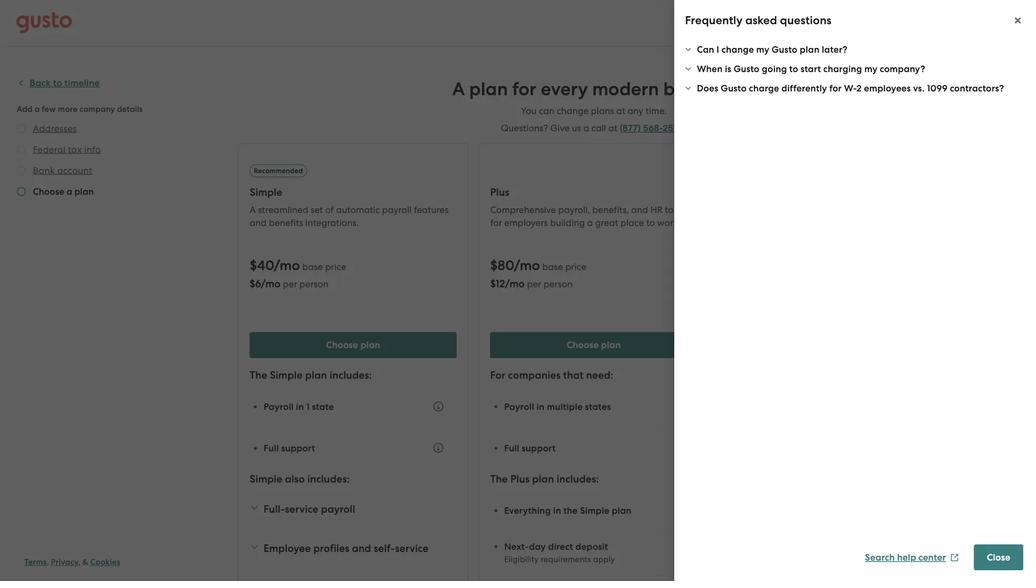 Task type: describe. For each thing, give the bounding box(es) containing it.
2 list from the top
[[734, 491, 938, 532]]

choose plan button for 40
[[250, 333, 457, 359]]

terms
[[24, 558, 47, 568]]

support for 80
[[522, 443, 556, 454]]

employers
[[505, 217, 548, 228]]

hr
[[651, 205, 663, 215]]

w-
[[844, 83, 857, 94]]

price for 80
[[566, 262, 587, 272]]

full support for 40
[[264, 443, 315, 454]]

is
[[725, 63, 732, 74]]

plan inside $ 40 /mo base price $ 6 /mo per person choose plan
[[361, 340, 380, 351]]

2
[[857, 83, 862, 94]]

benefits,
[[593, 205, 629, 215]]

for
[[490, 370, 506, 382]]

tools
[[665, 205, 686, 215]]

comprehensive payroll, benefits, and hr tools for employers building a great place to work.
[[490, 205, 686, 228]]

also
[[285, 474, 305, 486]]

plan inside "a plan for every modern business you can change plans at any time."
[[470, 78, 508, 100]]

cookies button
[[90, 557, 120, 570]]

for inside comprehensive payroll, benefits, and hr tools for employers building a great place to work.
[[490, 217, 502, 228]]

the
[[564, 506, 578, 517]]

work.
[[658, 217, 681, 228]]

base for 80
[[543, 262, 563, 272]]

frequently asked questions
[[685, 14, 832, 27]]

2 horizontal spatial in
[[553, 506, 561, 517]]

everything in the simple plan
[[504, 506, 632, 517]]

/mo down 40
[[261, 278, 281, 290]]

for companies that need:
[[490, 370, 614, 382]]

center
[[919, 553, 947, 564]]

person for 80
[[544, 279, 573, 290]]

2 , from the left
[[78, 558, 80, 568]]

price for 40
[[325, 262, 346, 272]]

close button
[[975, 545, 1024, 571]]

home image
[[16, 12, 72, 34]]

(877) 568-2570 link
[[620, 123, 685, 134]]

a for plan
[[453, 78, 465, 100]]

simple right the the
[[580, 506, 610, 517]]

every
[[541, 78, 588, 100]]

per for 80
[[527, 279, 542, 290]]

states
[[585, 402, 611, 413]]

that
[[564, 370, 584, 382]]

/mo down employers
[[514, 258, 540, 274]]

for inside "a plan for every modern business you can change plans at any time."
[[513, 78, 537, 100]]

features
[[414, 205, 449, 215]]

when
[[697, 63, 723, 74]]

us
[[572, 123, 581, 134]]

eligibility
[[504, 556, 539, 565]]

40
[[257, 258, 274, 274]]

the plus plan includes:
[[490, 474, 599, 486]]

great
[[596, 217, 619, 228]]

search help center link
[[865, 553, 960, 564]]

any
[[628, 106, 644, 116]]

vs.
[[914, 83, 925, 94]]

simple left the "also"
[[250, 474, 283, 486]]

includes: for the simple plan includes:
[[330, 370, 372, 382]]

$ 40 /mo base price $ 6 /mo per person choose plan
[[250, 258, 380, 351]]

1 vertical spatial plus
[[511, 474, 530, 486]]

help
[[898, 553, 917, 564]]

payroll
[[382, 205, 412, 215]]

choose inside 'button'
[[567, 340, 599, 351]]

faqs button
[[981, 85, 1016, 98]]

plans
[[591, 106, 614, 116]]

does gusto charge differently for w-2 employees vs. 1099 contractors?
[[697, 83, 1005, 94]]

modern
[[593, 78, 659, 100]]

state
[[312, 402, 334, 413]]

faqs
[[994, 86, 1016, 97]]

place
[[621, 217, 644, 228]]

1 list from the top
[[734, 387, 938, 428]]

requirements
[[541, 556, 591, 565]]

payroll,
[[559, 205, 590, 215]]

comprehensive
[[490, 205, 556, 215]]

you
[[521, 106, 537, 116]]

terms link
[[24, 558, 47, 568]]

companies
[[508, 370, 561, 382]]

can
[[697, 44, 715, 55]]

business
[[664, 78, 736, 100]]

at inside "a plan for every modern business you can change plans at any time."
[[617, 106, 626, 116]]

questions?
[[501, 123, 548, 134]]

integrations.
[[306, 217, 359, 228]]

and inside a streamlined set of automatic payroll features and benefits integrations.
[[250, 217, 267, 228]]

set
[[311, 205, 323, 215]]

differently
[[782, 83, 828, 94]]

does
[[697, 83, 719, 94]]

multiple
[[547, 402, 583, 413]]

12
[[496, 278, 505, 290]]

for inside frequently asked questions dialog
[[830, 83, 842, 94]]

frequently
[[685, 14, 743, 27]]

6
[[255, 278, 261, 290]]

support for 40
[[281, 443, 315, 454]]

(877)
[[620, 123, 641, 134]]

charge
[[749, 83, 780, 94]]

cookies
[[90, 558, 120, 568]]

privacy
[[51, 558, 78, 568]]

0 vertical spatial gusto
[[772, 44, 798, 55]]

company?
[[880, 63, 926, 74]]

payroll in multiple states
[[504, 402, 611, 413]]

full for 40
[[264, 443, 279, 454]]

contractors?
[[950, 83, 1005, 94]]

direct
[[548, 542, 574, 553]]

benefits
[[269, 217, 303, 228]]

start
[[801, 63, 821, 74]]

person for 40
[[300, 279, 329, 290]]



Task type: locate. For each thing, give the bounding box(es) containing it.
2 payroll from the left
[[504, 402, 535, 413]]

payroll left 1
[[264, 402, 294, 413]]

privacy link
[[51, 558, 78, 568]]

2 vertical spatial gusto
[[721, 83, 747, 94]]

1 vertical spatial at
[[609, 123, 618, 134]]

can i change my gusto plan later?
[[697, 44, 848, 55]]

person inside $ 80 /mo base price $ 12 /mo per person
[[544, 279, 573, 290]]

choose inside $ 40 /mo base price $ 6 /mo per person choose plan
[[326, 340, 358, 351]]

1 horizontal spatial per
[[527, 279, 542, 290]]

3 list from the top
[[734, 574, 938, 582]]

going
[[762, 63, 787, 74]]

simple up payroll in 1 state
[[270, 370, 303, 382]]

0 horizontal spatial ,
[[47, 558, 49, 568]]

payroll for 80
[[504, 402, 535, 413]]

to left the start
[[790, 63, 799, 74]]

1 vertical spatial change
[[557, 106, 589, 116]]

and inside comprehensive payroll, benefits, and hr tools for employers building a great place to work.
[[632, 205, 649, 215]]

for up you
[[513, 78, 537, 100]]

full support for 80
[[504, 443, 556, 454]]

0 horizontal spatial in
[[296, 402, 304, 413]]

account menu element
[[827, 0, 1018, 46]]

price down "integrations."
[[325, 262, 346, 272]]

call
[[592, 123, 607, 134]]

streamlined
[[258, 205, 309, 215]]

base right 40
[[302, 262, 323, 272]]

0 horizontal spatial plus
[[490, 186, 510, 199]]

per for 40
[[283, 279, 297, 290]]

give
[[551, 123, 570, 134]]

2 person from the left
[[544, 279, 573, 290]]

1 horizontal spatial change
[[722, 44, 754, 55]]

per inside $ 40 /mo base price $ 6 /mo per person choose plan
[[283, 279, 297, 290]]

1 horizontal spatial and
[[632, 205, 649, 215]]

full for 80
[[504, 443, 520, 454]]

in left multiple
[[537, 402, 545, 413]]

1 payroll from the left
[[264, 402, 294, 413]]

1 per from the left
[[283, 279, 297, 290]]

0 horizontal spatial support
[[281, 443, 315, 454]]

2 base from the left
[[543, 262, 563, 272]]

my
[[757, 44, 770, 55], [865, 63, 878, 74]]

1 choose from the left
[[326, 340, 358, 351]]

1 horizontal spatial ,
[[78, 558, 80, 568]]

frequently asked questions dialog
[[675, 0, 1035, 582]]

the up payroll in 1 state
[[250, 370, 267, 382]]

includes: right the "also"
[[308, 474, 350, 486]]

a inside "a plan for every modern business you can change plans at any time."
[[453, 78, 465, 100]]

&
[[82, 558, 88, 568]]

0 vertical spatial the
[[250, 370, 267, 382]]

1 vertical spatial to
[[647, 217, 655, 228]]

base
[[302, 262, 323, 272], [543, 262, 563, 272]]

0 horizontal spatial full support
[[264, 443, 315, 454]]

/mo down benefits
[[274, 258, 300, 274]]

choose plan
[[567, 340, 621, 351]]

full up the plus plan includes:
[[504, 443, 520, 454]]

and up the place
[[632, 205, 649, 215]]

at right call
[[609, 123, 618, 134]]

1 horizontal spatial the
[[490, 474, 508, 486]]

choose plan button
[[250, 333, 457, 359], [490, 333, 698, 359]]

0 vertical spatial list
[[734, 387, 938, 428]]

plus up the comprehensive
[[490, 186, 510, 199]]

0 vertical spatial at
[[617, 106, 626, 116]]

1 horizontal spatial plus
[[511, 474, 530, 486]]

in for 80
[[537, 402, 545, 413]]

deposit
[[576, 542, 608, 553]]

0 horizontal spatial for
[[490, 217, 502, 228]]

at
[[617, 106, 626, 116], [609, 123, 618, 134]]

1 vertical spatial a
[[588, 217, 593, 228]]

1 horizontal spatial full
[[504, 443, 520, 454]]

choose up the that
[[567, 340, 599, 351]]

0 horizontal spatial the
[[250, 370, 267, 382]]

in left the the
[[553, 506, 561, 517]]

1 vertical spatial the
[[490, 474, 508, 486]]

asked
[[746, 14, 778, 27]]

568-
[[643, 123, 663, 134]]

1 vertical spatial and
[[250, 217, 267, 228]]

base down the building
[[543, 262, 563, 272]]

0 horizontal spatial price
[[325, 262, 346, 272]]

1 vertical spatial gusto
[[734, 63, 760, 74]]

close
[[988, 553, 1011, 564]]

choose plan button up the simple plan includes:
[[250, 333, 457, 359]]

full support up the plus plan includes:
[[504, 443, 556, 454]]

need:
[[586, 370, 614, 382]]

0 vertical spatial a
[[453, 78, 465, 100]]

price inside $ 40 /mo base price $ 6 /mo per person choose plan
[[325, 262, 346, 272]]

0 horizontal spatial to
[[647, 217, 655, 228]]

payroll in 1 state
[[264, 402, 334, 413]]

and left benefits
[[250, 217, 267, 228]]

1 vertical spatial list
[[734, 491, 938, 532]]

plus up everything
[[511, 474, 530, 486]]

1
[[306, 402, 310, 413]]

1 price from the left
[[325, 262, 346, 272]]

/mo down 80
[[505, 278, 525, 290]]

simple up streamlined
[[250, 186, 283, 199]]

time.
[[646, 106, 667, 116]]

$
[[250, 258, 257, 274], [490, 258, 498, 274], [250, 278, 255, 290], [490, 278, 496, 290]]

a inside questions? give us a call at (877) 568-2570
[[584, 123, 590, 134]]

2 horizontal spatial for
[[830, 83, 842, 94]]

price down the building
[[566, 262, 587, 272]]

0 vertical spatial change
[[722, 44, 754, 55]]

my up the going
[[757, 44, 770, 55]]

, left privacy link
[[47, 558, 49, 568]]

the simple plan includes:
[[250, 370, 372, 382]]

simple also includes:
[[250, 474, 350, 486]]

my up employees
[[865, 63, 878, 74]]

change inside frequently asked questions dialog
[[722, 44, 754, 55]]

1 horizontal spatial payroll
[[504, 402, 535, 413]]

recommended
[[254, 167, 303, 175]]

2 vertical spatial list
[[734, 574, 938, 582]]

choose up the simple plan includes:
[[326, 340, 358, 351]]

1 horizontal spatial choose plan button
[[490, 333, 698, 359]]

i
[[717, 44, 720, 55]]

questions
[[780, 14, 832, 27]]

full up simple also includes:
[[264, 443, 279, 454]]

can
[[539, 106, 555, 116]]

1 horizontal spatial price
[[566, 262, 587, 272]]

0 horizontal spatial per
[[283, 279, 297, 290]]

a
[[584, 123, 590, 134], [588, 217, 593, 228]]

0 vertical spatial my
[[757, 44, 770, 55]]

to inside comprehensive payroll, benefits, and hr tools for employers building a great place to work.
[[647, 217, 655, 228]]

later?
[[822, 44, 848, 55]]

1 full support from the left
[[264, 443, 315, 454]]

choose plan button up need:
[[490, 333, 698, 359]]

person
[[300, 279, 329, 290], [544, 279, 573, 290]]

next-
[[504, 542, 529, 553]]

base inside $ 80 /mo base price $ 12 /mo per person
[[543, 262, 563, 272]]

0 horizontal spatial person
[[300, 279, 329, 290]]

1 horizontal spatial to
[[790, 63, 799, 74]]

charging
[[824, 63, 863, 74]]

at inside questions? give us a call at (877) 568-2570
[[609, 123, 618, 134]]

list
[[734, 387, 938, 428], [734, 491, 938, 532], [734, 574, 938, 582]]

0 horizontal spatial and
[[250, 217, 267, 228]]

1 full from the left
[[264, 443, 279, 454]]

a inside comprehensive payroll, benefits, and hr tools for employers building a great place to work.
[[588, 217, 593, 228]]

80
[[498, 258, 514, 274]]

questions? give us a call at (877) 568-2570
[[501, 123, 685, 134]]

1 choose plan button from the left
[[250, 333, 457, 359]]

1 horizontal spatial support
[[522, 443, 556, 454]]

of
[[325, 205, 334, 215]]

gusto right is on the right of the page
[[734, 63, 760, 74]]

when is gusto going to start charging my company?
[[697, 63, 926, 74]]

plan inside frequently asked questions dialog
[[800, 44, 820, 55]]

base for 40
[[302, 262, 323, 272]]

in left 1
[[296, 402, 304, 413]]

support up the plus plan includes:
[[522, 443, 556, 454]]

0 horizontal spatial choose plan button
[[250, 333, 457, 359]]

base inside $ 40 /mo base price $ 6 /mo per person choose plan
[[302, 262, 323, 272]]

employees
[[864, 83, 911, 94]]

support up simple also includes:
[[281, 443, 315, 454]]

1 person from the left
[[300, 279, 329, 290]]

per right "6"
[[283, 279, 297, 290]]

plan
[[800, 44, 820, 55], [470, 78, 508, 100], [361, 340, 380, 351], [601, 340, 621, 351], [305, 370, 327, 382], [532, 474, 554, 486], [612, 506, 632, 517]]

a inside a streamlined set of automatic payroll features and benefits integrations.
[[250, 205, 256, 215]]

1099
[[927, 83, 948, 94]]

0 horizontal spatial my
[[757, 44, 770, 55]]

to inside frequently asked questions dialog
[[790, 63, 799, 74]]

the up everything
[[490, 474, 508, 486]]

1 horizontal spatial choose
[[567, 340, 599, 351]]

a left the great
[[588, 217, 593, 228]]

1 , from the left
[[47, 558, 49, 568]]

2 per from the left
[[527, 279, 542, 290]]

1 horizontal spatial person
[[544, 279, 573, 290]]

2570
[[663, 123, 685, 134]]

a for streamlined
[[250, 205, 256, 215]]

2 support from the left
[[522, 443, 556, 454]]

for down the comprehensive
[[490, 217, 502, 228]]

1 horizontal spatial full support
[[504, 443, 556, 454]]

0 horizontal spatial full
[[264, 443, 279, 454]]

in for 40
[[296, 402, 304, 413]]

to
[[790, 63, 799, 74], [647, 217, 655, 228]]

the
[[250, 370, 267, 382], [490, 474, 508, 486]]

includes:
[[330, 370, 372, 382], [308, 474, 350, 486], [557, 474, 599, 486]]

a
[[453, 78, 465, 100], [250, 205, 256, 215]]

1 vertical spatial a
[[250, 205, 256, 215]]

full support
[[264, 443, 315, 454], [504, 443, 556, 454]]

choose plan button for 80
[[490, 333, 698, 359]]

full support up the "also"
[[264, 443, 315, 454]]

, left the &
[[78, 558, 80, 568]]

0 vertical spatial a
[[584, 123, 590, 134]]

includes: for the plus plan includes:
[[557, 474, 599, 486]]

person inside $ 40 /mo base price $ 6 /mo per person choose plan
[[300, 279, 329, 290]]

2 choose plan button from the left
[[490, 333, 698, 359]]

at left "any"
[[617, 106, 626, 116]]

price inside $ 80 /mo base price $ 12 /mo per person
[[566, 262, 587, 272]]

0 horizontal spatial payroll
[[264, 402, 294, 413]]

1 horizontal spatial for
[[513, 78, 537, 100]]

a right us on the top right
[[584, 123, 590, 134]]

day
[[529, 542, 546, 553]]

per right 12
[[527, 279, 542, 290]]

1 support from the left
[[281, 443, 315, 454]]

1 vertical spatial my
[[865, 63, 878, 74]]

full
[[264, 443, 279, 454], [504, 443, 520, 454]]

the for the plus plan includes:
[[490, 474, 508, 486]]

change up us on the top right
[[557, 106, 589, 116]]

change right the i
[[722, 44, 754, 55]]

0 horizontal spatial choose
[[326, 340, 358, 351]]

0 vertical spatial and
[[632, 205, 649, 215]]

includes: up the the
[[557, 474, 599, 486]]

for left w-
[[830, 83, 842, 94]]

to down hr
[[647, 217, 655, 228]]

0 horizontal spatial base
[[302, 262, 323, 272]]

the for the simple plan includes:
[[250, 370, 267, 382]]

1 base from the left
[[302, 262, 323, 272]]

search help center
[[865, 553, 947, 564]]

2 full from the left
[[504, 443, 520, 454]]

payroll for 40
[[264, 402, 294, 413]]

2 full support from the left
[[504, 443, 556, 454]]

1 horizontal spatial my
[[865, 63, 878, 74]]

change inside "a plan for every modern business you can change plans at any time."
[[557, 106, 589, 116]]

0 vertical spatial plus
[[490, 186, 510, 199]]

apply
[[594, 556, 615, 565]]

2 choose from the left
[[567, 340, 599, 351]]

1 horizontal spatial in
[[537, 402, 545, 413]]

1 horizontal spatial base
[[543, 262, 563, 272]]

0 vertical spatial to
[[790, 63, 799, 74]]

0 horizontal spatial change
[[557, 106, 589, 116]]

payroll
[[264, 402, 294, 413], [504, 402, 535, 413]]

/mo
[[274, 258, 300, 274], [514, 258, 540, 274], [261, 278, 281, 290], [505, 278, 525, 290]]

automatic
[[336, 205, 380, 215]]

everything
[[504, 506, 551, 517]]

gusto up the going
[[772, 44, 798, 55]]

1 horizontal spatial a
[[453, 78, 465, 100]]

gusto down is on the right of the page
[[721, 83, 747, 94]]

per
[[283, 279, 297, 290], [527, 279, 542, 290]]

simple
[[250, 186, 283, 199], [270, 370, 303, 382], [250, 474, 283, 486], [580, 506, 610, 517]]

includes: up "state"
[[330, 370, 372, 382]]

per inside $ 80 /mo base price $ 12 /mo per person
[[527, 279, 542, 290]]

a streamlined set of automatic payroll features and benefits integrations.
[[250, 205, 449, 228]]

2 price from the left
[[566, 262, 587, 272]]

0 horizontal spatial a
[[250, 205, 256, 215]]

payroll down companies
[[504, 402, 535, 413]]



Task type: vqa. For each thing, say whether or not it's contained in the screenshot.
period
no



